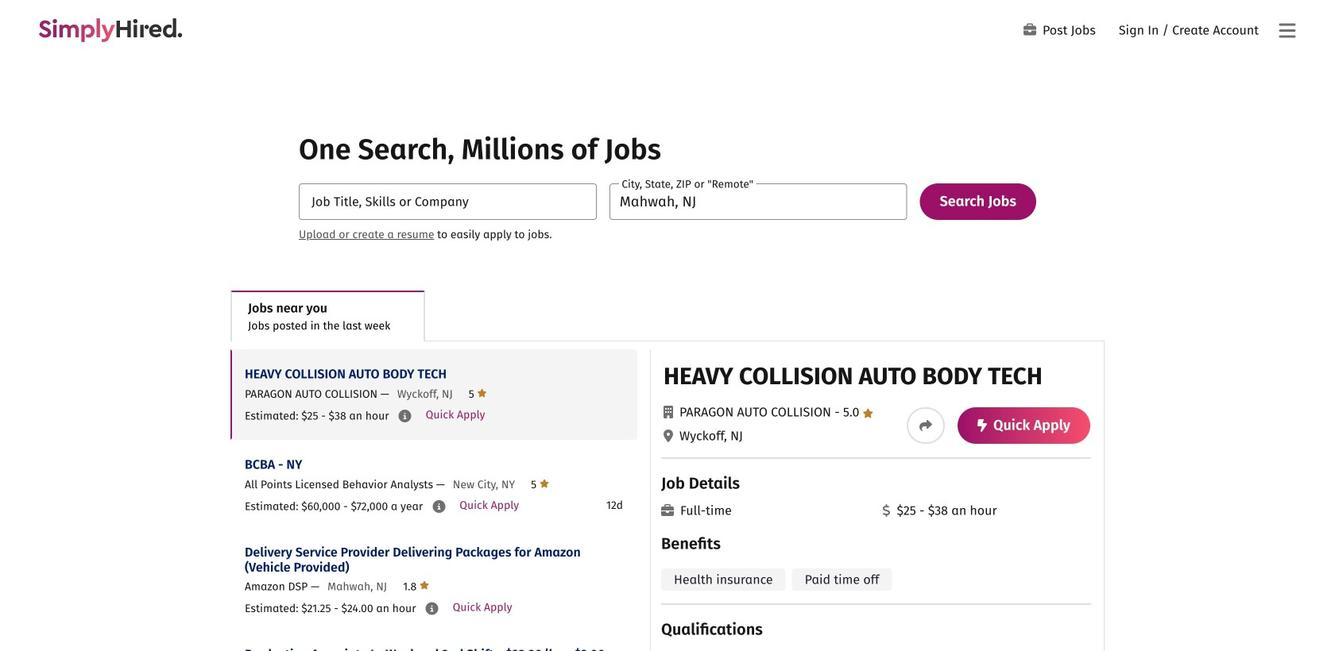 Task type: locate. For each thing, give the bounding box(es) containing it.
bolt lightning image
[[978, 420, 987, 432]]

5 out of 5 stars element inside heavy collision auto body tech element
[[831, 405, 874, 420]]

0 vertical spatial 5 out of 5 stars element
[[469, 387, 487, 401]]

0 vertical spatial job salary disclaimer image
[[399, 410, 411, 423]]

1 horizontal spatial briefcase image
[[1024, 23, 1037, 36]]

1 horizontal spatial star image
[[540, 478, 549, 490]]

None text field
[[299, 184, 597, 220]]

1 vertical spatial star image
[[863, 409, 874, 419]]

None text field
[[610, 184, 907, 220]]

star image for '5 out of 5 stars' element to the middle
[[540, 478, 549, 490]]

job salary disclaimer image for the leftmost '5 out of 5 stars' element
[[399, 410, 411, 423]]

1 vertical spatial job salary disclaimer image
[[433, 501, 445, 513]]

heavy collision auto body tech element
[[650, 350, 1104, 652]]

0 horizontal spatial job salary disclaimer image
[[399, 410, 411, 423]]

1 horizontal spatial 5 out of 5 stars element
[[531, 478, 549, 492]]

location dot image
[[664, 430, 673, 443]]

0 horizontal spatial star image
[[420, 580, 429, 592]]

0 vertical spatial star image
[[477, 387, 487, 400]]

building image
[[664, 406, 673, 419]]

0 horizontal spatial briefcase image
[[661, 505, 674, 517]]

list
[[231, 350, 637, 652]]

briefcase image
[[1024, 23, 1037, 36], [661, 505, 674, 517]]

star image
[[477, 387, 487, 400], [863, 409, 874, 419]]

1 horizontal spatial job salary disclaimer image
[[433, 501, 445, 513]]

star image
[[540, 478, 549, 490], [420, 580, 429, 592]]

None field
[[299, 184, 597, 220], [610, 184, 907, 220], [299, 184, 597, 220], [610, 184, 907, 220]]

main menu image
[[1279, 21, 1296, 40]]

2 vertical spatial 5 out of 5 stars element
[[531, 478, 549, 492]]

job salary disclaimer image for '5 out of 5 stars' element to the middle
[[433, 501, 445, 513]]

0 vertical spatial star image
[[540, 478, 549, 490]]

2 horizontal spatial 5 out of 5 stars element
[[831, 405, 874, 420]]

1 vertical spatial star image
[[420, 580, 429, 592]]

0 horizontal spatial star image
[[477, 387, 487, 400]]

1 vertical spatial 5 out of 5 stars element
[[831, 405, 874, 420]]

job salary disclaimer image
[[399, 410, 411, 423], [433, 501, 445, 513]]

star image for the 1.8 out of 5 stars element
[[420, 580, 429, 592]]

5 out of 5 stars element
[[469, 387, 487, 401], [831, 405, 874, 420], [531, 478, 549, 492]]



Task type: vqa. For each thing, say whether or not it's contained in the screenshot.
top '3.8 out of 5 stars' element star "IMAGE"
no



Task type: describe. For each thing, give the bounding box(es) containing it.
dollar sign image
[[883, 505, 891, 517]]

share this job image
[[920, 420, 932, 432]]

1 vertical spatial briefcase image
[[661, 505, 674, 517]]

0 vertical spatial briefcase image
[[1024, 23, 1037, 36]]

0 horizontal spatial 5 out of 5 stars element
[[469, 387, 487, 401]]

1 horizontal spatial star image
[[863, 409, 874, 419]]

job salary disclaimer image
[[426, 603, 438, 616]]

1.8 out of 5 stars element
[[403, 580, 429, 594]]

simplyhired logo image
[[38, 18, 183, 42]]



